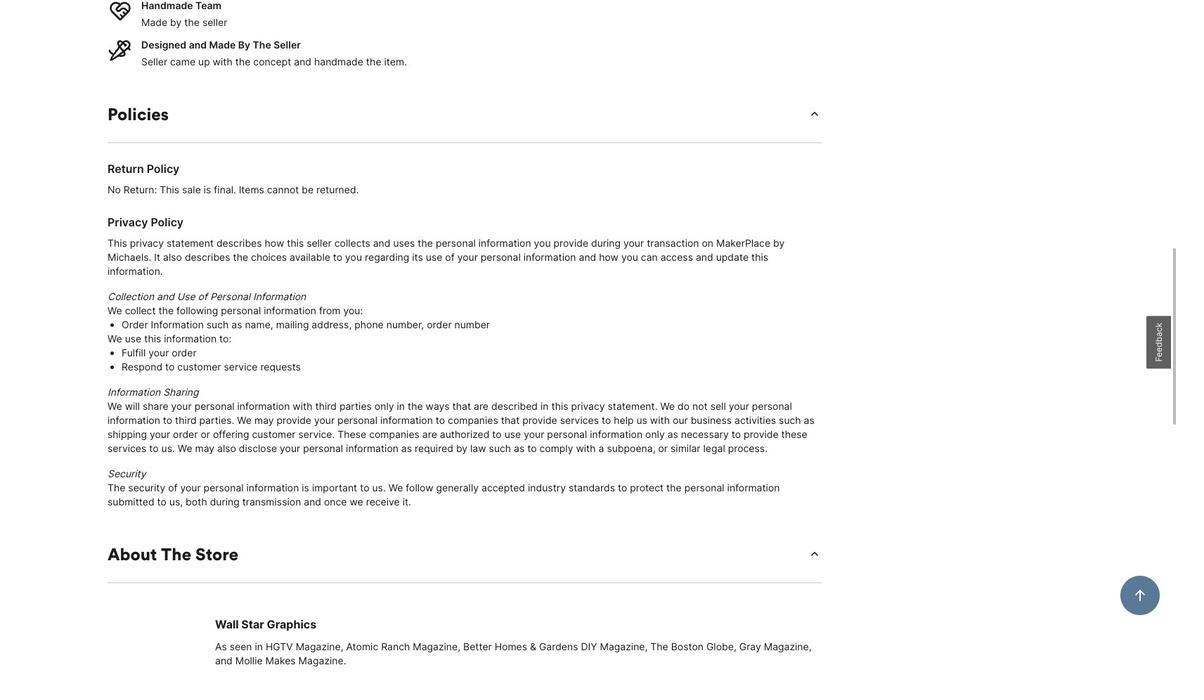Task type: describe. For each thing, give the bounding box(es) containing it.
and left can
[[579, 251, 597, 263]]

number,
[[387, 319, 424, 331]]

0 vertical spatial or
[[201, 428, 210, 440]]

disclose
[[239, 442, 277, 454]]

we left will
[[108, 400, 122, 412]]

fulfill
[[122, 347, 146, 359]]

1 horizontal spatial how
[[599, 251, 619, 263]]

1 magazine, from the left
[[296, 641, 344, 653]]

your down share
[[150, 428, 170, 440]]

seller inside region
[[202, 16, 227, 28]]

its
[[412, 251, 423, 263]]

seen
[[230, 641, 252, 653]]

seller inside this privacy statement describes how this seller collects and uses the personal information you provide during your transaction on makerplace by michaels. it also describes the choices available to you regarding its use of your personal information and how you can access and update this information.
[[307, 237, 332, 249]]

and right concept
[[294, 56, 312, 68]]

of inside this privacy statement describes how this seller collects and uses the personal information you provide during your transaction on makerplace by michaels. it also describes the choices available to you regarding its use of your personal information and how you can access and update this information.
[[445, 251, 455, 263]]

security
[[128, 482, 165, 494]]

makes
[[266, 655, 296, 667]]

this privacy statement describes how this seller collects and uses the personal information you provide during your transaction on makerplace by michaels. it also describes the choices available to you regarding its use of your personal information and how you can access and update this information.
[[108, 237, 785, 277]]

0 horizontal spatial may
[[195, 442, 215, 454]]

0 horizontal spatial that
[[453, 400, 471, 412]]

protect
[[630, 482, 664, 494]]

and down on
[[696, 251, 714, 263]]

michaels.
[[108, 251, 152, 263]]

0 horizontal spatial is
[[204, 184, 211, 196]]

2 horizontal spatial in
[[541, 400, 549, 412]]

comply
[[540, 442, 574, 454]]

collects
[[335, 237, 371, 249]]

use inside collection and use of personal information we collect the following personal information from you: order information such as name, mailing address, phone number, order number we use this information to: fulfill your order respond to customer service requests
[[125, 333, 142, 345]]

share
[[143, 400, 168, 412]]

return:
[[124, 184, 157, 196]]

we inside as seen in hgtv magazine, atomic ranch magazine, better homes & gardens diy magazine, the boston globe, gray magazine, and mollie makes magazine. welcome to wall star graphics where, since 2009 we offer our handmade wall decor line of mid century modern wall decal
[[449, 683, 463, 684]]

0 vertical spatial information
[[253, 290, 306, 302]]

will
[[125, 400, 140, 412]]

collection and use of personal information we collect the following personal information from you: order information such as name, mailing address, phone number, order number we use this information to: fulfill your order respond to customer service requests
[[108, 290, 490, 373]]

transmission
[[242, 496, 301, 508]]

service.
[[299, 428, 335, 440]]

1 wall from the left
[[561, 683, 579, 684]]

modern
[[702, 683, 738, 684]]

collection
[[108, 290, 154, 302]]

1 vertical spatial order
[[172, 347, 197, 359]]

this inside information sharing we will share your personal information with third parties only in the ways that are described in this privacy statement. we do not sell your personal information to third parties. we may provide your personal information to companies that provide services to help us with our business activities such as shipping your order or offering customer service. these companies are authorized to use your personal information only as necessary to provide these services to us. we may also disclose your personal information as required by law such as to comply with a subpoena, or similar legal process.
[[552, 400, 569, 412]]

made by the seller
[[141, 16, 227, 28]]

mollie
[[235, 655, 263, 667]]

and up regarding
[[373, 237, 391, 249]]

uses
[[393, 237, 415, 249]]

these
[[782, 428, 808, 440]]

decor
[[582, 683, 608, 684]]

we up fulfill
[[108, 333, 122, 345]]

homes
[[495, 641, 528, 653]]

required
[[415, 442, 454, 454]]

to right authorized
[[493, 428, 502, 440]]

0 vertical spatial services
[[560, 414, 599, 426]]

privacy
[[108, 215, 148, 229]]

0 horizontal spatial are
[[423, 428, 437, 440]]

and inside security the security of your personal information is important to us. we follow generally accepted industry standards to protect the personal information submitted to us, both during transmission and once we receive it.
[[304, 496, 321, 508]]

both
[[186, 496, 207, 508]]

where,
[[361, 683, 392, 684]]

we down collection
[[108, 305, 122, 317]]

of inside collection and use of personal information we collect the following personal information from you: order information such as name, mailing address, phone number, order number we use this information to: fulfill your order respond to customer service requests
[[198, 290, 207, 302]]

security the security of your personal information is important to us. we follow generally accepted industry standards to protect the personal information submitted to us, both during transmission and once we receive it.
[[108, 468, 780, 508]]

also inside information sharing we will share your personal information with third parties only in the ways that are described in this privacy statement. we do not sell your personal information to third parties. we may provide your personal information to companies that provide services to help us with our business activities such as shipping your order or offering customer service. these companies are authorized to use your personal information only as necessary to provide these services to us. we may also disclose your personal information as required by law such as to comply with a subpoena, or similar legal process.
[[217, 442, 236, 454]]

the up its
[[418, 237, 433, 249]]

1 vertical spatial that
[[501, 414, 520, 426]]

our inside information sharing we will share your personal information with third parties only in the ways that are described in this privacy statement. we do not sell your personal information to third parties. we may provide your personal information to companies that provide services to help us with our business activities such as shipping your order or offering customer service. these companies are authorized to use your personal information only as necessary to provide these services to us. we may also disclose your personal information as required by law such as to comply with a subpoena, or similar legal process.
[[673, 414, 688, 426]]

it
[[154, 251, 160, 263]]

statement
[[167, 237, 214, 249]]

2 magazine, from the left
[[413, 641, 461, 653]]

accepted
[[482, 482, 525, 494]]

your up can
[[624, 237, 644, 249]]

1 vertical spatial seller
[[141, 56, 167, 68]]

important
[[312, 482, 357, 494]]

we up us,
[[178, 442, 192, 454]]

law
[[471, 442, 486, 454]]

we inside security the security of your personal information is important to us. we follow generally accepted industry standards to protect the personal information submitted to us, both during transmission and once we receive it.
[[389, 482, 403, 494]]

information.
[[108, 265, 163, 277]]

in inside as seen in hgtv magazine, atomic ranch magazine, better homes & gardens diy magazine, the boston globe, gray magazine, and mollie makes magazine. welcome to wall star graphics where, since 2009 we offer our handmade wall decor line of mid century modern wall decal
[[255, 641, 263, 653]]

name,
[[245, 319, 273, 331]]

activities
[[735, 414, 777, 426]]

receive
[[366, 496, 400, 508]]

these
[[338, 428, 367, 440]]

parties
[[340, 400, 372, 412]]

process.
[[728, 442, 768, 454]]

to down share
[[163, 414, 172, 426]]

0 horizontal spatial by
[[170, 16, 182, 28]]

information inside information sharing we will share your personal information with third parties only in the ways that are described in this privacy statement. we do not sell your personal information to third parties. we may provide your personal information to companies that provide services to help us with our business activities such as shipping your order or offering customer service. these companies are authorized to use your personal information only as necessary to provide these services to us. we may also disclose your personal information as required by law such as to comply with a subpoena, or similar legal process.
[[108, 386, 161, 398]]

this inside collection and use of personal information we collect the following personal information from you: order information such as name, mailing address, phone number, order number we use this information to: fulfill your order respond to customer service requests
[[144, 333, 161, 345]]

sharing
[[163, 386, 199, 398]]

century
[[662, 683, 700, 684]]

from
[[319, 305, 341, 317]]

concept
[[253, 56, 291, 68]]

choices
[[251, 251, 287, 263]]

to up security
[[149, 442, 159, 454]]

ways
[[426, 400, 450, 412]]

the down by
[[235, 56, 251, 68]]

the inside security the security of your personal information is important to us. we follow generally accepted industry standards to protect the personal information submitted to us, both during transmission and once we receive it.
[[108, 482, 125, 494]]

use inside this privacy statement describes how this seller collects and uses the personal information you provide during your transaction on makerplace by michaels. it also describes the choices available to you regarding its use of your personal information and how you can access and update this information.
[[426, 251, 443, 263]]

about
[[108, 544, 157, 565]]

your inside collection and use of personal information we collect the following personal information from you: order information such as name, mailing address, phone number, order number we use this information to: fulfill your order respond to customer service requests
[[149, 347, 169, 359]]

address,
[[312, 319, 352, 331]]

legal
[[704, 442, 726, 454]]

the inside as seen in hgtv magazine, atomic ranch magazine, better homes & gardens diy magazine, the boston globe, gray magazine, and mollie makes magazine. welcome to wall star graphics where, since 2009 we offer our handmade wall decor line of mid century modern wall decal
[[651, 641, 669, 653]]

atomic
[[346, 641, 379, 653]]

to inside as seen in hgtv magazine, atomic ranch magazine, better homes & gardens diy magazine, the boston globe, gray magazine, and mollie makes magazine. welcome to wall star graphics where, since 2009 we offer our handmade wall decor line of mid century modern wall decal
[[261, 683, 270, 684]]

return policy
[[108, 162, 180, 176]]

with up the service.
[[293, 400, 313, 412]]

similar
[[671, 442, 701, 454]]

privacy inside this privacy statement describes how this seller collects and uses the personal information you provide during your transaction on makerplace by michaels. it also describes the choices available to you regarding its use of your personal information and how you can access and update this information.
[[130, 237, 164, 249]]

service
[[224, 361, 258, 373]]

once
[[324, 496, 347, 508]]

mailing
[[276, 319, 309, 331]]

necessary
[[681, 428, 729, 440]]

wall inside as seen in hgtv magazine, atomic ranch magazine, better homes & gardens diy magazine, the boston globe, gray magazine, and mollie makes magazine. welcome to wall star graphics where, since 2009 we offer our handmade wall decor line of mid century modern wall decal
[[273, 683, 292, 684]]

the inside the designed and made by the seller seller came up with the concept and handmade the item.
[[253, 39, 271, 51]]

1 horizontal spatial are
[[474, 400, 489, 412]]

0 vertical spatial made
[[141, 16, 168, 28]]

on
[[702, 237, 714, 249]]

such inside collection and use of personal information we collect the following personal information from you: order information such as name, mailing address, phone number, order number we use this information to: fulfill your order respond to customer service requests
[[207, 319, 229, 331]]

also inside this privacy statement describes how this seller collects and uses the personal information you provide during your transaction on makerplace by michaels. it also describes the choices available to you regarding its use of your personal information and how you can access and update this information.
[[163, 251, 182, 263]]

1 horizontal spatial you
[[534, 237, 551, 249]]

we left "do"
[[661, 400, 675, 412]]

by
[[238, 39, 251, 51]]

to:
[[219, 333, 232, 345]]

following
[[177, 305, 218, 317]]

your up comply
[[524, 428, 545, 440]]

personal
[[210, 290, 250, 302]]

0 horizontal spatial companies
[[369, 428, 420, 440]]

the inside dropdown button
[[161, 544, 191, 565]]

subpoena,
[[607, 442, 656, 454]]

gardens
[[539, 641, 579, 653]]

1 horizontal spatial companies
[[448, 414, 499, 426]]

policies region
[[108, 160, 822, 509]]

region containing made by the seller
[[108, 0, 822, 69]]

0 horizontal spatial you
[[345, 251, 362, 263]]

use inside information sharing we will share your personal information with third parties only in the ways that are described in this privacy statement. we do not sell your personal information to third parties. we may provide your personal information to companies that provide services to help us with our business activities such as shipping your order or offering customer service. these companies are authorized to use your personal information only as necessary to provide these services to us. we may also disclose your personal information as required by law such as to comply with a subpoena, or similar legal process.
[[505, 428, 521, 440]]

star inside as seen in hgtv magazine, atomic ranch magazine, better homes & gardens diy magazine, the boston globe, gray magazine, and mollie makes magazine. welcome to wall star graphics where, since 2009 we offer our handmade wall decor line of mid century modern wall decal
[[295, 683, 314, 684]]

as seen in hgtv magazine, atomic ranch magazine, better homes & gardens diy magazine, the boston globe, gray magazine, and mollie makes magazine. welcome to wall star graphics where, since 2009 we offer our handmade wall decor line of mid century modern wall decal
[[215, 641, 824, 684]]

to inside this privacy statement describes how this seller collects and uses the personal information you provide during your transaction on makerplace by michaels. it also describes the choices available to you regarding its use of your personal information and how you can access and update this information.
[[333, 251, 343, 263]]

wall star graphics
[[215, 618, 317, 632]]

policies
[[108, 103, 169, 124]]

standards
[[569, 482, 615, 494]]

us. inside security the security of your personal information is important to us. we follow generally accepted industry standards to protect the personal information submitted to us, both during transmission and once we receive it.
[[372, 482, 386, 494]]

update
[[716, 251, 749, 263]]

1 vertical spatial describes
[[185, 251, 230, 263]]

2 wall from the left
[[741, 683, 759, 684]]

order
[[122, 319, 148, 331]]

by inside this privacy statement describes how this seller collects and uses the personal information you provide during your transaction on makerplace by michaels. it also describes the choices available to you regarding its use of your personal information and how you can access and update this information.
[[774, 237, 785, 249]]

0 vertical spatial describes
[[217, 237, 262, 249]]

as left comply
[[514, 442, 525, 454]]

the left choices
[[233, 251, 248, 263]]

1 horizontal spatial or
[[659, 442, 668, 454]]

final.
[[214, 184, 236, 196]]

to left us,
[[157, 496, 167, 508]]

4 magazine, from the left
[[764, 641, 812, 653]]

your down the service.
[[280, 442, 301, 454]]

this up the available
[[287, 237, 304, 249]]

order inside information sharing we will share your personal information with third parties only in the ways that are described in this privacy statement. we do not sell your personal information to third parties. we may provide your personal information to companies that provide services to help us with our business activities such as shipping your order or offering customer service. these companies are authorized to use your personal information only as necessary to provide these services to us. we may also disclose your personal information as required by law such as to comply with a subpoena, or similar legal process.
[[173, 428, 198, 440]]

privacy inside information sharing we will share your personal information with third parties only in the ways that are described in this privacy statement. we do not sell your personal information to third parties. we may provide your personal information to companies that provide services to help us with our business activities such as shipping your order or offering customer service. these companies are authorized to use your personal information only as necessary to provide these services to us. we may also disclose your personal information as required by law such as to comply with a subpoena, or similar legal process.
[[571, 400, 605, 412]]

the inside security the security of your personal information is important to us. we follow generally accepted industry standards to protect the personal information submitted to us, both during transmission and once we receive it.
[[667, 482, 682, 494]]

diy
[[581, 641, 598, 653]]

offering
[[213, 428, 249, 440]]

with right us
[[651, 414, 670, 426]]

to down ways at the bottom left of the page
[[436, 414, 445, 426]]



Task type: vqa. For each thing, say whether or not it's contained in the screenshot.
once
yes



Task type: locate. For each thing, give the bounding box(es) containing it.
to left the help
[[602, 414, 611, 426]]

of inside security the security of your personal information is important to us. we follow generally accepted industry standards to protect the personal information submitted to us, both during transmission and once we receive it.
[[168, 482, 178, 494]]

wall up the as
[[215, 618, 239, 632]]

information up will
[[108, 386, 161, 398]]

2 horizontal spatial such
[[779, 414, 802, 426]]

that down described
[[501, 414, 520, 426]]

3 magazine, from the left
[[600, 641, 648, 653]]

we inside security the security of your personal information is important to us. we follow generally accepted industry standards to protect the personal information submitted to us, both during transmission and once we receive it.
[[350, 496, 363, 508]]

graphics down magazine. on the left of the page
[[316, 683, 358, 684]]

1 horizontal spatial may
[[255, 414, 274, 426]]

no
[[108, 184, 121, 196]]

security
[[108, 468, 146, 480]]

1 horizontal spatial services
[[560, 414, 599, 426]]

as up these
[[804, 414, 815, 426]]

are
[[474, 400, 489, 412], [423, 428, 437, 440]]

we up it.
[[389, 482, 403, 494]]

0 horizontal spatial star
[[241, 618, 264, 632]]

customer up disclose
[[252, 428, 296, 440]]

we right once
[[350, 496, 363, 508]]

0 vertical spatial third
[[315, 400, 337, 412]]

0 horizontal spatial in
[[255, 641, 263, 653]]

line
[[611, 683, 627, 684]]

0 vertical spatial are
[[474, 400, 489, 412]]

number
[[455, 319, 490, 331]]

the
[[253, 39, 271, 51], [108, 482, 125, 494], [161, 544, 191, 565], [651, 641, 669, 653]]

0 horizontal spatial made
[[141, 16, 168, 28]]

0 horizontal spatial third
[[175, 414, 197, 426]]

1 vertical spatial handmade
[[509, 683, 558, 684]]

information
[[479, 237, 531, 249], [524, 251, 576, 263], [264, 305, 317, 317], [164, 333, 217, 345], [237, 400, 290, 412], [108, 414, 160, 426], [381, 414, 433, 426], [590, 428, 643, 440], [346, 442, 399, 454], [247, 482, 299, 494], [728, 482, 780, 494]]

us. inside information sharing we will share your personal information with third parties only in the ways that are described in this privacy statement. we do not sell your personal information to third parties. we may provide your personal information to companies that provide services to help us with our business activities such as shipping your order or offering customer service. these companies are authorized to use your personal information only as necessary to provide these services to us. we may also disclose your personal information as required by law such as to comply with a subpoena, or similar legal process.
[[161, 442, 175, 454]]

designed
[[141, 39, 187, 51]]

to up sharing at the bottom left of page
[[165, 361, 175, 373]]

by inside information sharing we will share your personal information with third parties only in the ways that are described in this privacy statement. we do not sell your personal information to third parties. we may provide your personal information to companies that provide services to help us with our business activities such as shipping your order or offering customer service. these companies are authorized to use your personal information only as necessary to provide these services to us. we may also disclose your personal information as required by law such as to comply with a subpoena, or similar legal process.
[[456, 442, 468, 454]]

1 horizontal spatial is
[[302, 482, 309, 494]]

order up sharing at the bottom left of page
[[172, 347, 197, 359]]

third down sharing at the bottom left of page
[[175, 414, 197, 426]]

the left store
[[161, 544, 191, 565]]

industry
[[528, 482, 566, 494]]

collect
[[125, 305, 156, 317]]

and inside as seen in hgtv magazine, atomic ranch magazine, better homes & gardens diy magazine, the boston globe, gray magazine, and mollie makes magazine. welcome to wall star graphics where, since 2009 we offer our handmade wall decor line of mid century modern wall decal
[[215, 655, 233, 667]]

customer
[[177, 361, 221, 373], [252, 428, 296, 440]]

generally
[[436, 482, 479, 494]]

0 vertical spatial also
[[163, 251, 182, 263]]

this inside this privacy statement describes how this seller collects and uses the personal information you provide during your transaction on makerplace by michaels. it also describes the choices available to you regarding its use of your personal information and how you can access and update this information.
[[108, 237, 127, 249]]

to up process.
[[732, 428, 741, 440]]

store
[[196, 544, 239, 565]]

2 vertical spatial use
[[505, 428, 521, 440]]

this up michaels.
[[108, 237, 127, 249]]

0 vertical spatial during
[[592, 237, 621, 249]]

2 horizontal spatial you
[[622, 251, 639, 263]]

of up us,
[[168, 482, 178, 494]]

magazine,
[[296, 641, 344, 653], [413, 641, 461, 653], [600, 641, 648, 653], [764, 641, 812, 653]]

wall
[[561, 683, 579, 684], [741, 683, 759, 684]]

the
[[184, 16, 200, 28], [235, 56, 251, 68], [366, 56, 382, 68], [418, 237, 433, 249], [233, 251, 248, 263], [159, 305, 174, 317], [408, 400, 423, 412], [667, 482, 682, 494]]

are up authorized
[[474, 400, 489, 412]]

such right law
[[489, 442, 511, 454]]

use right its
[[426, 251, 443, 263]]

handmade inside as seen in hgtv magazine, atomic ranch magazine, better homes & gardens diy magazine, the boston globe, gray magazine, and mollie makes magazine. welcome to wall star graphics where, since 2009 we offer our handmade wall decor line of mid century modern wall decal
[[509, 683, 558, 684]]

1 horizontal spatial privacy
[[571, 400, 605, 412]]

1 horizontal spatial by
[[456, 442, 468, 454]]

2 horizontal spatial use
[[505, 428, 521, 440]]

us. down share
[[161, 442, 175, 454]]

0 horizontal spatial how
[[265, 237, 284, 249]]

1 vertical spatial use
[[125, 333, 142, 345]]

to down collects
[[333, 251, 343, 263]]

authorized
[[440, 428, 490, 440]]

policy for privacy policy
[[151, 215, 184, 229]]

in left ways at the bottom left of the page
[[397, 400, 405, 412]]

during inside security the security of your personal information is important to us. we follow generally accepted industry standards to protect the personal information submitted to us, both during transmission and once we receive it.
[[210, 496, 240, 508]]

0 horizontal spatial services
[[108, 442, 147, 454]]

made left by
[[209, 39, 236, 51]]

your up the service.
[[314, 414, 335, 426]]

this left the sale
[[160, 184, 179, 196]]

submitted
[[108, 496, 154, 508]]

this down makerplace on the top
[[752, 251, 769, 263]]

how left can
[[599, 251, 619, 263]]

to down makes
[[261, 683, 270, 684]]

your right its
[[458, 251, 478, 263]]

the left ways at the bottom left of the page
[[408, 400, 423, 412]]

1 vertical spatial such
[[779, 414, 802, 426]]

1 horizontal spatial star
[[295, 683, 314, 684]]

0 vertical spatial use
[[426, 251, 443, 263]]

companies up required
[[369, 428, 420, 440]]

the inside collection and use of personal information we collect the following personal information from you: order information such as name, mailing address, phone number, order number we use this information to: fulfill your order respond to customer service requests
[[159, 305, 174, 317]]

with left a
[[576, 442, 596, 454]]

to inside collection and use of personal information we collect the following personal information from you: order information such as name, mailing address, phone number, order number we use this information to: fulfill your order respond to customer service requests
[[165, 361, 175, 373]]

sell
[[711, 400, 726, 412]]

use up fulfill
[[125, 333, 142, 345]]

regarding
[[365, 251, 410, 263]]

0 vertical spatial graphics
[[267, 618, 317, 632]]

of right line
[[630, 683, 640, 684]]

as left required
[[402, 442, 412, 454]]

made up designed
[[141, 16, 168, 28]]

help
[[614, 414, 634, 426]]

as inside collection and use of personal information we collect the following personal information from you: order information such as name, mailing address, phone number, order number we use this information to: fulfill your order respond to customer service requests
[[232, 319, 242, 331]]

1 horizontal spatial wall
[[273, 683, 292, 684]]

and
[[189, 39, 207, 51], [294, 56, 312, 68], [373, 237, 391, 249], [579, 251, 597, 263], [696, 251, 714, 263], [157, 290, 174, 302], [304, 496, 321, 508], [215, 655, 233, 667]]

1 vertical spatial or
[[659, 442, 668, 454]]

0 vertical spatial how
[[265, 237, 284, 249]]

2 vertical spatial such
[[489, 442, 511, 454]]

1 vertical spatial is
[[302, 482, 309, 494]]

this
[[287, 237, 304, 249], [752, 251, 769, 263], [144, 333, 161, 345], [552, 400, 569, 412]]

information sharing we will share your personal information with third parties only in the ways that are described in this privacy statement. we do not sell your personal information to third parties. we may provide your personal information to companies that provide services to help us with our business activities such as shipping your order or offering customer service. these companies are authorized to use your personal information only as necessary to provide these services to us. we may also disclose your personal information as required by law such as to comply with a subpoena, or similar legal process.
[[108, 386, 815, 454]]

the right by
[[253, 39, 271, 51]]

up
[[198, 56, 210, 68]]

0 horizontal spatial wall
[[215, 618, 239, 632]]

only right parties
[[375, 400, 394, 412]]

may up disclose
[[255, 414, 274, 426]]

be
[[302, 184, 314, 196]]

1 horizontal spatial our
[[673, 414, 688, 426]]

1 horizontal spatial that
[[501, 414, 520, 426]]

such up to:
[[207, 319, 229, 331]]

designed and made by the seller seller came up with the concept and handmade the item.
[[141, 39, 407, 68]]

0 vertical spatial privacy
[[130, 237, 164, 249]]

to left comply
[[528, 442, 537, 454]]

0 vertical spatial policy
[[147, 162, 180, 176]]

and left use
[[157, 290, 174, 302]]

in
[[397, 400, 405, 412], [541, 400, 549, 412], [255, 641, 263, 653]]

globe,
[[707, 641, 737, 653]]

we up offering at the left bottom of the page
[[237, 414, 252, 426]]

0 horizontal spatial privacy
[[130, 237, 164, 249]]

and up up
[[189, 39, 207, 51]]

magazine, up 2009
[[413, 641, 461, 653]]

information down following
[[151, 319, 204, 331]]

gray
[[740, 641, 762, 653]]

return
[[108, 162, 144, 176]]

policy for return policy
[[147, 162, 180, 176]]

that
[[453, 400, 471, 412], [501, 414, 520, 426]]

0 vertical spatial customer
[[177, 361, 221, 373]]

0 horizontal spatial also
[[163, 251, 182, 263]]

handmade
[[314, 56, 364, 68], [509, 683, 558, 684]]

policy up statement
[[151, 215, 184, 229]]

returned.
[[317, 184, 359, 196]]

1 horizontal spatial use
[[426, 251, 443, 263]]

your inside security the security of your personal information is important to us. we follow generally accepted industry standards to protect the personal information submitted to us, both during transmission and once we receive it.
[[180, 482, 201, 494]]

your down sharing at the bottom left of page
[[171, 400, 192, 412]]

ltems
[[239, 184, 264, 196]]

with inside the designed and made by the seller seller came up with the concept and handmade the item.
[[213, 56, 233, 68]]

by right makerplace on the top
[[774, 237, 785, 249]]

&
[[530, 641, 537, 653]]

during inside this privacy statement describes how this seller collects and uses the personal information you provide during your transaction on makerplace by michaels. it also describes the choices available to you regarding its use of your personal information and how you can access and update this information.
[[592, 237, 621, 249]]

that right ways at the bottom left of the page
[[453, 400, 471, 412]]

about the store
[[108, 544, 239, 565]]

you:
[[344, 305, 363, 317]]

magazine, right diy
[[600, 641, 648, 653]]

0 vertical spatial seller
[[202, 16, 227, 28]]

1 vertical spatial customer
[[252, 428, 296, 440]]

seller up the available
[[307, 237, 332, 249]]

wall left decor on the bottom of the page
[[561, 683, 579, 684]]

may
[[255, 414, 274, 426], [195, 442, 215, 454]]

seller down designed
[[141, 56, 167, 68]]

1 horizontal spatial seller
[[307, 237, 332, 249]]

follow
[[406, 482, 434, 494]]

1 horizontal spatial also
[[217, 442, 236, 454]]

1 horizontal spatial only
[[646, 428, 665, 440]]

0 horizontal spatial seller
[[141, 56, 167, 68]]

1 horizontal spatial wall
[[741, 683, 759, 684]]

services down the shipping
[[108, 442, 147, 454]]

2009
[[422, 683, 447, 684]]

1 vertical spatial wall
[[273, 683, 292, 684]]

region
[[108, 0, 822, 69]]

a
[[599, 442, 605, 454]]

ranch
[[381, 641, 410, 653]]

or down parties.
[[201, 428, 210, 440]]

companies up authorized
[[448, 414, 499, 426]]

by up designed
[[170, 16, 182, 28]]

mid
[[642, 683, 660, 684]]

is left important
[[302, 482, 309, 494]]

the inside information sharing we will share your personal information with third parties only in the ways that are described in this privacy statement. we do not sell your personal information to third parties. we may provide your personal information to companies that provide services to help us with our business activities such as shipping your order or offering customer service. these companies are authorized to use your personal information only as necessary to provide these services to us. we may also disclose your personal information as required by law such as to comply with a subpoena, or similar legal process.
[[408, 400, 423, 412]]

1 vertical spatial companies
[[369, 428, 420, 440]]

0 horizontal spatial our
[[491, 683, 506, 684]]

sale
[[182, 184, 201, 196]]

made inside the designed and made by the seller seller came up with the concept and handmade the item.
[[209, 39, 236, 51]]

1 horizontal spatial third
[[315, 400, 337, 412]]

policy up return: on the top left of the page
[[147, 162, 180, 176]]

0 vertical spatial may
[[255, 414, 274, 426]]

star up seen
[[241, 618, 264, 632]]

of up following
[[198, 290, 207, 302]]

boston
[[671, 641, 704, 653]]

0 horizontal spatial this
[[108, 237, 127, 249]]

1 vertical spatial by
[[774, 237, 785, 249]]

to up receive
[[360, 482, 370, 494]]

0 vertical spatial this
[[160, 184, 179, 196]]

0 horizontal spatial we
[[350, 496, 363, 508]]

also
[[163, 251, 182, 263], [217, 442, 236, 454]]

your up both
[[180, 482, 201, 494]]

can
[[641, 251, 658, 263]]

or
[[201, 428, 210, 440], [659, 442, 668, 454]]

is
[[204, 184, 211, 196], [302, 482, 309, 494]]

as up "similar"
[[668, 428, 679, 440]]

us. up receive
[[372, 482, 386, 494]]

1 vertical spatial only
[[646, 428, 665, 440]]

0 vertical spatial order
[[427, 319, 452, 331]]

also right it
[[163, 251, 182, 263]]

0 horizontal spatial wall
[[561, 683, 579, 684]]

0 vertical spatial we
[[350, 496, 363, 508]]

0 horizontal spatial handmade
[[314, 56, 364, 68]]

by down authorized
[[456, 442, 468, 454]]

customer inside information sharing we will share your personal information with third parties only in the ways that are described in this privacy statement. we do not sell your personal information to third parties. we may provide your personal information to companies that provide services to help us with our business activities such as shipping your order or offering customer service. these companies are authorized to use your personal information only as necessary to provide these services to us. we may also disclose your personal information as required by law such as to comply with a subpoena, or similar legal process.
[[252, 428, 296, 440]]

1 vertical spatial star
[[295, 683, 314, 684]]

phone
[[355, 319, 384, 331]]

of inside as seen in hgtv magazine, atomic ranch magazine, better homes & gardens diy magazine, the boston globe, gray magazine, and mollie makes magazine. welcome to wall star graphics where, since 2009 we offer our handmade wall decor line of mid century modern wall decal
[[630, 683, 640, 684]]

handmade inside the designed and made by the seller seller came up with the concept and handmade the item.
[[314, 56, 364, 68]]

1 vertical spatial are
[[423, 428, 437, 440]]

the up designed
[[184, 16, 200, 28]]

is right the sale
[[204, 184, 211, 196]]

we
[[108, 305, 122, 317], [108, 333, 122, 345], [108, 400, 122, 412], [661, 400, 675, 412], [237, 414, 252, 426], [178, 442, 192, 454], [389, 482, 403, 494]]

provide
[[554, 237, 589, 249], [277, 414, 312, 426], [523, 414, 558, 426], [744, 428, 779, 440]]

1 horizontal spatial seller
[[274, 39, 301, 51]]

during left transaction
[[592, 237, 621, 249]]

1 vertical spatial information
[[151, 319, 204, 331]]

1 horizontal spatial we
[[449, 683, 463, 684]]

better
[[464, 641, 492, 653]]

our inside as seen in hgtv magazine, atomic ranch magazine, better homes & gardens diy magazine, the boston globe, gray magazine, and mollie makes magazine. welcome to wall star graphics where, since 2009 we offer our handmade wall decor line of mid century modern wall decal
[[491, 683, 506, 684]]

is inside security the security of your personal information is important to us. we follow generally accepted industry standards to protect the personal information submitted to us, both during transmission and once we receive it.
[[302, 482, 309, 494]]

0 vertical spatial by
[[170, 16, 182, 28]]

0 vertical spatial that
[[453, 400, 471, 412]]

about the store button
[[108, 543, 822, 566]]

1 horizontal spatial such
[[489, 442, 511, 454]]

parties.
[[199, 414, 234, 426]]

1 vertical spatial us.
[[372, 482, 386, 494]]

customer inside collection and use of personal information we collect the following personal information from you: order information such as name, mailing address, phone number, order number we use this information to: fulfill your order respond to customer service requests
[[177, 361, 221, 373]]

this down 'order'
[[144, 333, 161, 345]]

during
[[592, 237, 621, 249], [210, 496, 240, 508]]

0 vertical spatial star
[[241, 618, 264, 632]]

0 vertical spatial is
[[204, 184, 211, 196]]

provide inside this privacy statement describes how this seller collects and uses the personal information you provide during your transaction on makerplace by michaels. it also describes the choices available to you regarding its use of your personal information and how you can access and update this information.
[[554, 237, 589, 249]]

graphics up hgtv
[[267, 618, 317, 632]]

cannot
[[267, 184, 299, 196]]

magazine.
[[299, 655, 346, 667]]

in right described
[[541, 400, 549, 412]]

seller
[[202, 16, 227, 28], [307, 237, 332, 249]]

and inside collection and use of personal information we collect the following personal information from you: order information such as name, mailing address, phone number, order number we use this information to: fulfill your order respond to customer service requests
[[157, 290, 174, 302]]

information up the mailing
[[253, 290, 306, 302]]

available
[[290, 251, 330, 263]]

and left once
[[304, 496, 321, 508]]

0 horizontal spatial during
[[210, 496, 240, 508]]

your right sell
[[729, 400, 750, 412]]

wall down makes
[[273, 683, 292, 684]]

personal inside collection and use of personal information we collect the following personal information from you: order information such as name, mailing address, phone number, order number we use this information to: fulfill your order respond to customer service requests
[[221, 305, 261, 317]]

0 horizontal spatial us.
[[161, 442, 175, 454]]

0 vertical spatial seller
[[274, 39, 301, 51]]

privacy policy
[[108, 215, 184, 229]]

wall
[[215, 618, 239, 632], [273, 683, 292, 684]]

how up choices
[[265, 237, 284, 249]]

no return: this sale is final. ltems cannot be returned.
[[108, 184, 359, 196]]

0 horizontal spatial use
[[125, 333, 142, 345]]

1 horizontal spatial us.
[[372, 482, 386, 494]]

us.
[[161, 442, 175, 454], [372, 482, 386, 494]]

the left item.
[[366, 56, 382, 68]]

magazine, up magazine. on the left of the page
[[296, 641, 344, 653]]

us
[[637, 414, 648, 426]]

as
[[215, 641, 227, 653]]

our right offer on the bottom left of the page
[[491, 683, 506, 684]]

to left protect
[[618, 482, 628, 494]]

1 vertical spatial may
[[195, 442, 215, 454]]

with right up
[[213, 56, 233, 68]]

1 horizontal spatial this
[[160, 184, 179, 196]]

1 vertical spatial how
[[599, 251, 619, 263]]

1 vertical spatial this
[[108, 237, 127, 249]]

seller up concept
[[274, 39, 301, 51]]

graphics inside as seen in hgtv magazine, atomic ranch magazine, better homes & gardens diy magazine, the boston globe, gray magazine, and mollie makes magazine. welcome to wall star graphics where, since 2009 we offer our handmade wall decor line of mid century modern wall decal
[[316, 683, 358, 684]]

may down offering at the left bottom of the page
[[195, 442, 215, 454]]

0 vertical spatial companies
[[448, 414, 499, 426]]

this up comply
[[552, 400, 569, 412]]

transaction
[[647, 237, 700, 249]]

we
[[350, 496, 363, 508], [449, 683, 463, 684]]

2 vertical spatial information
[[108, 386, 161, 398]]

not
[[693, 400, 708, 412]]

1 horizontal spatial in
[[397, 400, 405, 412]]

0 horizontal spatial only
[[375, 400, 394, 412]]

the down security
[[108, 482, 125, 494]]

0 vertical spatial our
[[673, 414, 688, 426]]



